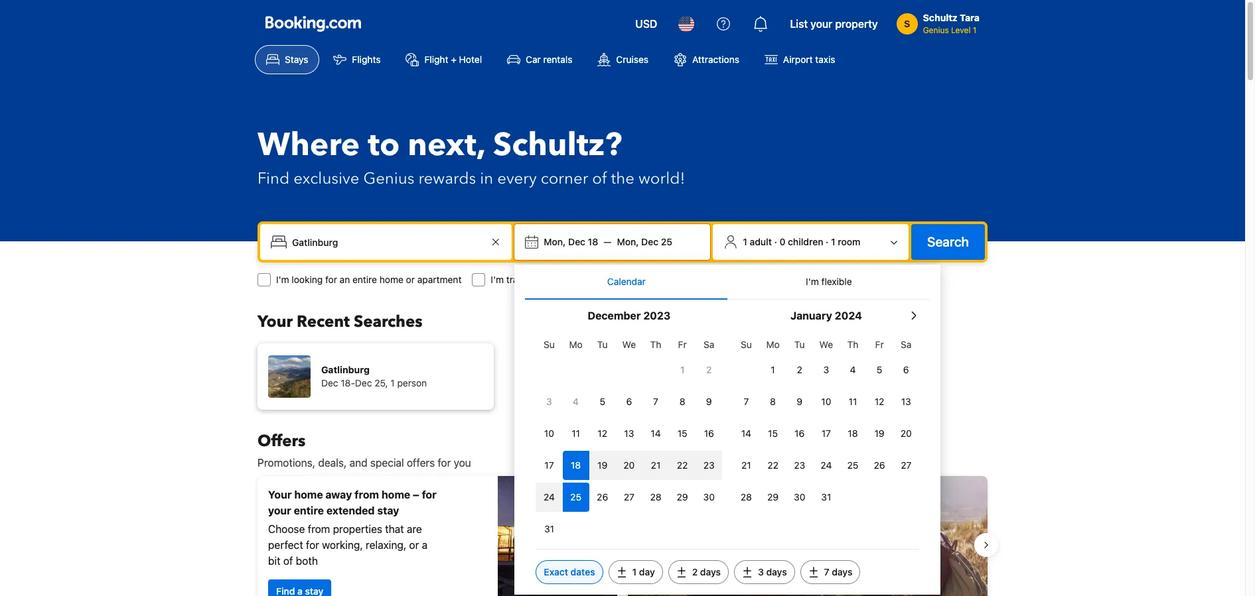 Task type: locate. For each thing, give the bounding box(es) containing it.
we
[[622, 339, 636, 350], [819, 339, 833, 350]]

2 vertical spatial of
[[283, 556, 293, 567]]

0 horizontal spatial tu
[[597, 339, 608, 350]]

13 right 12 option
[[901, 396, 911, 408]]

1 horizontal spatial su
[[741, 339, 752, 350]]

2 th from the left
[[847, 339, 858, 350]]

20 for 20 option
[[900, 428, 912, 439]]

1 vertical spatial your
[[268, 505, 291, 517]]

1 horizontal spatial i'm
[[491, 274, 504, 285]]

3 for 3 option at the left of the page
[[546, 396, 552, 408]]

1 th from the left
[[650, 339, 661, 350]]

3
[[823, 364, 829, 376], [546, 396, 552, 408], [758, 567, 764, 578]]

2 for december 2023
[[706, 364, 712, 376]]

10 for 10 checkbox
[[544, 428, 554, 439]]

17 left 18 december 2023 checkbox
[[544, 460, 554, 471]]

1 vertical spatial 13
[[624, 428, 634, 439]]

0 horizontal spatial days
[[700, 567, 721, 578]]

11 for 11 december 2023 option
[[572, 428, 580, 439]]

2 29 from the left
[[767, 492, 779, 503]]

i'm
[[276, 274, 289, 285], [491, 274, 504, 285], [806, 276, 819, 287]]

i'm inside button
[[806, 276, 819, 287]]

0 vertical spatial 5
[[877, 364, 882, 376]]

1 vertical spatial 3
[[546, 396, 552, 408]]

2 for january 2024
[[797, 364, 802, 376]]

0 horizontal spatial from
[[308, 524, 330, 536]]

i'm left "traveling"
[[491, 274, 504, 285]]

8 left 9 january 2024 option
[[770, 396, 776, 408]]

rewards
[[418, 168, 476, 190]]

28 left the 29 january 2024 "checkbox"
[[741, 492, 752, 503]]

airport taxis link
[[753, 45, 847, 74]]

and right "deals," at the left of the page
[[349, 457, 367, 469]]

0 horizontal spatial 18
[[571, 460, 581, 471]]

1 horizontal spatial days
[[766, 567, 787, 578]]

20 right 19 'option'
[[900, 428, 912, 439]]

0 horizontal spatial 14
[[651, 428, 661, 439]]

14 January 2024 checkbox
[[733, 419, 760, 449]]

0 horizontal spatial 3
[[546, 396, 552, 408]]

23 inside 23 option
[[794, 460, 805, 471]]

days for 3 days
[[766, 567, 787, 578]]

of left the
[[592, 168, 607, 190]]

5 inside 'checkbox'
[[600, 396, 605, 408]]

0 horizontal spatial entire
[[294, 505, 324, 517]]

15 for 15 january 2024 checkbox
[[768, 428, 778, 439]]

region containing your home away from home – for your entire extended stay
[[247, 471, 998, 597]]

4 left 5 january 2024 option
[[850, 364, 856, 376]]

stay
[[377, 505, 399, 517]]

rentals
[[543, 54, 572, 65]]

1 horizontal spatial 21
[[741, 460, 751, 471]]

1 30 from the left
[[703, 492, 715, 503]]

your right list
[[810, 18, 832, 30]]

fr for 2024
[[875, 339, 884, 350]]

1 22 from the left
[[677, 460, 688, 471]]

12
[[875, 396, 884, 408], [598, 428, 607, 439]]

0 vertical spatial 11
[[849, 396, 857, 408]]

1 21 from the left
[[651, 460, 661, 471]]

corner
[[541, 168, 588, 190]]

1 horizontal spatial 2
[[706, 364, 712, 376]]

0 horizontal spatial of
[[283, 556, 293, 567]]

16 right 15 january 2024 checkbox
[[795, 428, 805, 439]]

21 cell
[[642, 449, 669, 481]]

7 inside checkbox
[[744, 396, 749, 408]]

18 left —
[[588, 236, 598, 248]]

mon,
[[544, 236, 566, 248], [617, 236, 639, 248]]

13 inside checkbox
[[624, 428, 634, 439]]

tu
[[597, 339, 608, 350], [794, 339, 805, 350]]

7 right '3 days'
[[824, 567, 829, 578]]

22 cell
[[669, 449, 696, 481]]

25 up i'm looking for flights
[[661, 236, 672, 248]]

14 for "14" option
[[651, 428, 661, 439]]

23 January 2024 checkbox
[[786, 451, 813, 481]]

dec left —
[[568, 236, 585, 248]]

18 inside checkbox
[[848, 428, 858, 439]]

sa
[[704, 339, 714, 350], [901, 339, 912, 350]]

from up working,
[[308, 524, 330, 536]]

1 vertical spatial 20
[[623, 460, 635, 471]]

find left late
[[646, 570, 665, 581]]

27 right 26 "checkbox"
[[901, 460, 911, 471]]

0 horizontal spatial 20
[[623, 460, 635, 471]]

2 15 from the left
[[768, 428, 778, 439]]

entire inside your home away from home – for your entire extended stay choose from properties that are perfect for working, relaxing, or a bit of both
[[294, 505, 324, 517]]

flexible
[[821, 276, 852, 287]]

save
[[711, 540, 733, 552]]

15 right "14" option
[[677, 428, 687, 439]]

2 horizontal spatial of
[[730, 524, 740, 536]]

14 left 15 january 2024 checkbox
[[741, 428, 751, 439]]

1 9 from the left
[[706, 396, 712, 408]]

18 right 17 january 2024 checkbox
[[848, 428, 858, 439]]

1 grid from the left
[[536, 332, 722, 544]]

or left a
[[409, 540, 419, 552]]

· left 0
[[774, 236, 777, 248]]

10
[[821, 396, 831, 408], [544, 428, 554, 439]]

2 days
[[692, 567, 721, 578]]

24 right 23 option
[[821, 460, 832, 471]]

1 horizontal spatial 5
[[877, 364, 882, 376]]

30 right 29 december 2023 option
[[703, 492, 715, 503]]

8 inside checkbox
[[770, 396, 776, 408]]

1 horizontal spatial fr
[[875, 339, 884, 350]]

19 for 19 option
[[597, 460, 607, 471]]

0 vertical spatial of
[[592, 168, 607, 190]]

22 January 2024 checkbox
[[760, 451, 786, 481]]

of right bit
[[283, 556, 293, 567]]

your inside your home away from home – for your entire extended stay choose from properties that are perfect for working, relaxing, or a bit of both
[[268, 489, 292, 501]]

0 horizontal spatial 19
[[597, 460, 607, 471]]

15 inside checkbox
[[677, 428, 687, 439]]

6 inside 6 december 2023 option
[[626, 396, 632, 408]]

1 horizontal spatial 23
[[794, 460, 805, 471]]

offers
[[407, 457, 435, 469]]

to
[[368, 123, 400, 167]]

1 horizontal spatial 25
[[661, 236, 672, 248]]

27
[[901, 460, 911, 471], [624, 492, 634, 503]]

1 horizontal spatial 17
[[821, 428, 831, 439]]

0 vertical spatial your
[[258, 311, 293, 333]]

5
[[877, 364, 882, 376], [600, 396, 605, 408]]

19 right 18 december 2023 checkbox
[[597, 460, 607, 471]]

2 su from the left
[[741, 339, 752, 350]]

5 right 4 december 2023 option
[[600, 396, 605, 408]]

0 horizontal spatial 27
[[624, 492, 634, 503]]

1 8 from the left
[[679, 396, 685, 408]]

4 January 2024 checkbox
[[840, 356, 866, 385]]

2 8 from the left
[[770, 396, 776, 408]]

19 inside option
[[597, 460, 607, 471]]

looking left an
[[292, 274, 323, 285]]

choose
[[268, 524, 305, 536]]

25 right 24 january 2024 checkbox at right bottom
[[847, 460, 858, 471]]

tu down december
[[597, 339, 608, 350]]

tu for january 2024
[[794, 339, 805, 350]]

1 horizontal spatial 16
[[795, 428, 805, 439]]

th for 2023
[[650, 339, 661, 350]]

0 vertical spatial 24
[[821, 460, 832, 471]]

and inside explore thousands of destinations worldwide and save 15% or more
[[690, 540, 708, 552]]

mo up 1 option
[[766, 339, 780, 350]]

16 January 2024 checkbox
[[786, 419, 813, 449]]

31 right 30 january 2024 option
[[821, 492, 831, 503]]

13
[[901, 396, 911, 408], [624, 428, 634, 439]]

0 horizontal spatial 15
[[677, 428, 687, 439]]

4 December 2023 checkbox
[[562, 388, 589, 417]]

0 horizontal spatial your
[[268, 505, 291, 517]]

of inside where to next, schultz? find exclusive genius rewards in every corner of the world!
[[592, 168, 607, 190]]

1 14 from the left
[[651, 428, 661, 439]]

7 right 6 december 2023 option
[[653, 396, 658, 408]]

31 inside "31 december 2023" checkbox
[[544, 524, 554, 535]]

2 horizontal spatial days
[[832, 567, 852, 578]]

31 down 24 option
[[544, 524, 554, 535]]

in
[[480, 168, 493, 190]]

0 horizontal spatial genius
[[363, 168, 414, 190]]

–
[[413, 489, 419, 501]]

6 inside 6 option
[[903, 364, 909, 376]]

0 horizontal spatial 7
[[653, 396, 658, 408]]

tu up 2 january 2024 checkbox
[[794, 339, 805, 350]]

1 horizontal spatial mo
[[766, 339, 780, 350]]

0 vertical spatial 26
[[874, 460, 885, 471]]

1 vertical spatial and
[[690, 540, 708, 552]]

relaxing,
[[366, 540, 406, 552]]

26 right 25 january 2024 checkbox
[[874, 460, 885, 471]]

16 right 15 december 2023 checkbox
[[704, 428, 714, 439]]

0 horizontal spatial 16
[[704, 428, 714, 439]]

grid
[[536, 332, 722, 544], [733, 332, 919, 512]]

find
[[258, 168, 290, 190], [646, 570, 665, 581]]

days for 7 days
[[832, 567, 852, 578]]

29 inside option
[[677, 492, 688, 503]]

26
[[874, 460, 885, 471], [597, 492, 608, 503]]

20 right 19 option
[[623, 460, 635, 471]]

15 inside checkbox
[[768, 428, 778, 439]]

18 December 2023 checkbox
[[562, 451, 589, 481]]

working,
[[322, 540, 363, 552]]

0 horizontal spatial 24
[[544, 492, 555, 503]]

1 vertical spatial 12
[[598, 428, 607, 439]]

1 horizontal spatial 7
[[744, 396, 749, 408]]

car rentals
[[526, 54, 572, 65]]

are
[[407, 524, 422, 536]]

i'm looking for flights
[[610, 274, 700, 285]]

8 December 2023 checkbox
[[669, 388, 696, 417]]

5 for 5 january 2024 option
[[877, 364, 882, 376]]

10 inside option
[[821, 396, 831, 408]]

2 horizontal spatial 18
[[848, 428, 858, 439]]

2 horizontal spatial 2
[[797, 364, 802, 376]]

0 horizontal spatial looking
[[292, 274, 323, 285]]

12 for 12 option
[[875, 396, 884, 408]]

find down where
[[258, 168, 290, 190]]

entire up the choose
[[294, 505, 324, 517]]

level
[[951, 25, 971, 35]]

12 right 11 december 2023 option
[[598, 428, 607, 439]]

mo up 4 december 2023 option
[[569, 339, 583, 350]]

1 mo from the left
[[569, 339, 583, 350]]

1 fr from the left
[[678, 339, 687, 350]]

0 horizontal spatial mo
[[569, 339, 583, 350]]

1 sa from the left
[[704, 339, 714, 350]]

21 December 2023 checkbox
[[642, 451, 669, 481]]

your inside your home away from home – for your entire extended stay choose from properties that are perfect for working, relaxing, or a bit of both
[[268, 505, 291, 517]]

4 right 3 option at the left of the page
[[573, 396, 579, 408]]

19 January 2024 checkbox
[[866, 419, 893, 449]]

1 horizontal spatial 19
[[874, 428, 884, 439]]

30 inside checkbox
[[703, 492, 715, 503]]

16 December 2023 checkbox
[[696, 419, 722, 449]]

your left recent
[[258, 311, 293, 333]]

2 inside checkbox
[[797, 364, 802, 376]]

22 December 2023 checkbox
[[669, 451, 696, 481]]

2 14 from the left
[[741, 428, 751, 439]]

22 right 21 december 2023 option
[[677, 460, 688, 471]]

9 right 8 checkbox on the right of the page
[[706, 396, 712, 408]]

1 mon, from the left
[[544, 236, 566, 248]]

car
[[526, 54, 541, 65]]

0 horizontal spatial 6
[[626, 396, 632, 408]]

1 vertical spatial 26
[[597, 492, 608, 503]]

fr up "1" checkbox
[[678, 339, 687, 350]]

24 inside option
[[544, 492, 555, 503]]

0 horizontal spatial 4
[[573, 396, 579, 408]]

26 right 25 december 2023 option
[[597, 492, 608, 503]]

6 December 2023 checkbox
[[616, 388, 642, 417]]

home up stay
[[382, 489, 410, 501]]

exclusive
[[294, 168, 359, 190]]

6 right the 5 december 2023 'checkbox' on the left of the page
[[626, 396, 632, 408]]

1 left room at the top right
[[831, 236, 835, 248]]

18 inside 18 december 2023 checkbox
[[571, 460, 581, 471]]

0 vertical spatial entire
[[352, 274, 377, 285]]

1 horizontal spatial 11
[[849, 396, 857, 408]]

27 inside 27 checkbox
[[624, 492, 634, 503]]

mon, dec 18 button
[[538, 230, 604, 254]]

calendar
[[607, 276, 646, 287]]

6 for 6 option
[[903, 364, 909, 376]]

2 right late
[[692, 567, 698, 578]]

recent
[[297, 311, 350, 333]]

2 9 from the left
[[797, 396, 802, 408]]

25 cell
[[562, 481, 589, 512]]

21 inside checkbox
[[741, 460, 751, 471]]

11 for 11 january 2024 checkbox
[[849, 396, 857, 408]]

th
[[650, 339, 661, 350], [847, 339, 858, 350]]

1 tu from the left
[[597, 339, 608, 350]]

6 right 5 january 2024 option
[[903, 364, 909, 376]]

13 left "14" option
[[624, 428, 634, 439]]

29 inside "checkbox"
[[767, 492, 779, 503]]

2 30 from the left
[[794, 492, 805, 503]]

i'm for i'm traveling for work
[[491, 274, 504, 285]]

adult
[[750, 236, 772, 248]]

1 vertical spatial genius
[[363, 168, 414, 190]]

list your property
[[790, 18, 878, 30]]

3 January 2024 checkbox
[[813, 356, 840, 385]]

fr
[[678, 339, 687, 350], [875, 339, 884, 350]]

25 January 2024 checkbox
[[840, 451, 866, 481]]

30 inside option
[[794, 492, 805, 503]]

12 inside option
[[598, 428, 607, 439]]

3 days from the left
[[832, 567, 852, 578]]

2 we from the left
[[819, 339, 833, 350]]

1
[[973, 25, 977, 35], [743, 236, 747, 248], [831, 236, 835, 248], [680, 364, 684, 376], [771, 364, 775, 376], [390, 378, 395, 389], [632, 567, 637, 578]]

13 January 2024 checkbox
[[893, 388, 919, 417]]

0 vertical spatial 19
[[874, 428, 884, 439]]

11 right 10 january 2024 option at the right bottom
[[849, 396, 857, 408]]

1 right 25,
[[390, 378, 395, 389]]

0 horizontal spatial 28
[[650, 492, 661, 503]]

26 inside checkbox
[[597, 492, 608, 503]]

29 December 2023 checkbox
[[669, 483, 696, 512]]

19 December 2023 checkbox
[[589, 451, 616, 481]]

1 left 2 december 2023 'checkbox'
[[680, 364, 684, 376]]

8
[[679, 396, 685, 408], [770, 396, 776, 408]]

2 horizontal spatial 25
[[847, 460, 858, 471]]

4
[[850, 364, 856, 376], [573, 396, 579, 408]]

2 looking from the left
[[625, 274, 657, 285]]

1 vertical spatial 27
[[624, 492, 634, 503]]

5 right 4 january 2024 checkbox in the bottom of the page
[[877, 364, 882, 376]]

2 days from the left
[[766, 567, 787, 578]]

from
[[355, 489, 379, 501], [308, 524, 330, 536]]

your up the choose
[[268, 505, 291, 517]]

13 inside option
[[901, 396, 911, 408]]

21 for 21 january 2024 checkbox
[[741, 460, 751, 471]]

your down promotions,
[[268, 489, 292, 501]]

18
[[588, 236, 598, 248], [848, 428, 858, 439], [571, 460, 581, 471]]

0 horizontal spatial 12
[[598, 428, 607, 439]]

11 inside 11 january 2024 checkbox
[[849, 396, 857, 408]]

24 left 25 december 2023 option
[[544, 492, 555, 503]]

16 for 16 "checkbox"
[[795, 428, 805, 439]]

children
[[788, 236, 823, 248]]

world!
[[638, 168, 685, 190]]

6 for 6 december 2023 option
[[626, 396, 632, 408]]

mo for january
[[766, 339, 780, 350]]

1 horizontal spatial we
[[819, 339, 833, 350]]

your for your recent searches
[[258, 311, 293, 333]]

20
[[900, 428, 912, 439], [623, 460, 635, 471]]

12 for the 12 option
[[598, 428, 607, 439]]

0 vertical spatial 17
[[821, 428, 831, 439]]

1 horizontal spatial 6
[[903, 364, 909, 376]]

genius down schultz
[[923, 25, 949, 35]]

12 right 11 january 2024 checkbox
[[875, 396, 884, 408]]

17
[[821, 428, 831, 439], [544, 460, 554, 471]]

i'm left an
[[276, 274, 289, 285]]

1 down tara
[[973, 25, 977, 35]]

22 inside 22 option
[[677, 460, 688, 471]]

0 horizontal spatial 10
[[544, 428, 554, 439]]

tab list containing calendar
[[525, 265, 930, 301]]

23 inside the 23 december 2023 option
[[703, 460, 715, 471]]

31 for "31 december 2023" checkbox
[[544, 524, 554, 535]]

24 cell
[[536, 481, 562, 512]]

for left you
[[438, 457, 451, 469]]

4 for 4 january 2024 checkbox in the bottom of the page
[[850, 364, 856, 376]]

1 horizontal spatial 8
[[770, 396, 776, 408]]

31 inside 31 checkbox
[[821, 492, 831, 503]]

1 vertical spatial 11
[[572, 428, 580, 439]]

1 horizontal spatial 30
[[794, 492, 805, 503]]

1 horizontal spatial sa
[[901, 339, 912, 350]]

for left an
[[325, 274, 337, 285]]

18 cell
[[562, 449, 589, 481]]

genius
[[923, 25, 949, 35], [363, 168, 414, 190]]

0 horizontal spatial 22
[[677, 460, 688, 471]]

entire right an
[[352, 274, 377, 285]]

deals
[[723, 570, 748, 581]]

6
[[903, 364, 909, 376], [626, 396, 632, 408]]

3 inside 3 january 2024 checkbox
[[823, 364, 829, 376]]

1 23 from the left
[[703, 460, 715, 471]]

1 29 from the left
[[677, 492, 688, 503]]

1 horizontal spatial of
[[592, 168, 607, 190]]

18 for the 18 january 2024 checkbox
[[848, 428, 858, 439]]

1 looking from the left
[[292, 274, 323, 285]]

1 we from the left
[[622, 339, 636, 350]]

or inside your home away from home – for your entire extended stay choose from properties that are perfect for working, relaxing, or a bit of both
[[409, 540, 419, 552]]

·
[[774, 236, 777, 248], [826, 236, 829, 248]]

explore thousands of destinations worldwide and save 15% or more
[[638, 524, 801, 552]]

30 right the 29 january 2024 "checkbox"
[[794, 492, 805, 503]]

1 horizontal spatial 29
[[767, 492, 779, 503]]

home left the away
[[294, 489, 323, 501]]

home
[[379, 274, 403, 285], [294, 489, 323, 501], [382, 489, 410, 501]]

18-
[[341, 378, 355, 389]]

10 inside checkbox
[[544, 428, 554, 439]]

9 inside option
[[797, 396, 802, 408]]

23 right 22 january 2024 checkbox
[[794, 460, 805, 471]]

looking for i'm
[[292, 274, 323, 285]]

1 horizontal spatial and
[[690, 540, 708, 552]]

0 vertical spatial 20
[[900, 428, 912, 439]]

for
[[325, 274, 337, 285], [546, 274, 558, 285], [659, 274, 671, 285], [438, 457, 451, 469], [422, 489, 437, 501], [306, 540, 319, 552]]

14 for "14" checkbox
[[741, 428, 751, 439]]

tab list
[[525, 265, 930, 301]]

1 vertical spatial 24
[[544, 492, 555, 503]]

25 inside option
[[570, 492, 581, 503]]

2 January 2024 checkbox
[[786, 356, 813, 385]]

fr up 5 january 2024 option
[[875, 339, 884, 350]]

8 inside checkbox
[[679, 396, 685, 408]]

1 horizontal spatial tu
[[794, 339, 805, 350]]

25,
[[374, 378, 388, 389]]

0 vertical spatial 3
[[823, 364, 829, 376]]

mon, right —
[[617, 236, 639, 248]]

0 horizontal spatial 9
[[706, 396, 712, 408]]

1 16 from the left
[[704, 428, 714, 439]]

4 inside checkbox
[[850, 364, 856, 376]]

1 adult · 0 children · 1 room button
[[718, 230, 903, 255]]

16 inside option
[[704, 428, 714, 439]]

0 horizontal spatial ·
[[774, 236, 777, 248]]

23 for 23 option
[[794, 460, 805, 471]]

search button
[[911, 224, 985, 260]]

22 for 22 january 2024 checkbox
[[767, 460, 778, 471]]

1 horizontal spatial grid
[[733, 332, 919, 512]]

12 inside option
[[875, 396, 884, 408]]

2 21 from the left
[[741, 460, 751, 471]]

1 vertical spatial 19
[[597, 460, 607, 471]]

27 January 2024 checkbox
[[893, 451, 919, 481]]

18 right 17 checkbox
[[571, 460, 581, 471]]

11 right 10 checkbox
[[572, 428, 580, 439]]

1 vertical spatial 6
[[626, 396, 632, 408]]

person
[[397, 378, 427, 389]]

1 horizontal spatial 18
[[588, 236, 598, 248]]

1 vertical spatial find
[[646, 570, 665, 581]]

6 January 2024 checkbox
[[893, 356, 919, 385]]

21 inside option
[[651, 460, 661, 471]]

1 horizontal spatial 22
[[767, 460, 778, 471]]

10 for 10 january 2024 option at the right bottom
[[821, 396, 831, 408]]

24 inside checkbox
[[821, 460, 832, 471]]

1 left adult
[[743, 236, 747, 248]]

21
[[651, 460, 661, 471], [741, 460, 751, 471]]

0 horizontal spatial th
[[650, 339, 661, 350]]

26 inside "checkbox"
[[874, 460, 885, 471]]

2 28 from the left
[[741, 492, 752, 503]]

or inside explore thousands of destinations worldwide and save 15% or more
[[759, 540, 769, 552]]

2 fr from the left
[[875, 339, 884, 350]]

dec left "18-"
[[321, 378, 338, 389]]

4 inside option
[[573, 396, 579, 408]]

27 inside 27 january 2024 option
[[901, 460, 911, 471]]

1 horizontal spatial your
[[810, 18, 832, 30]]

flight + hotel link
[[395, 45, 493, 74]]

9 inside checkbox
[[706, 396, 712, 408]]

region
[[247, 471, 998, 597]]

25 inside checkbox
[[847, 460, 858, 471]]

0 horizontal spatial 26
[[597, 492, 608, 503]]

looking right i'm
[[625, 274, 657, 285]]

properties
[[333, 524, 382, 536]]

2 mo from the left
[[766, 339, 780, 350]]

group of friends hiking in the mountains on a sunny day image
[[628, 477, 988, 597]]

7
[[653, 396, 658, 408], [744, 396, 749, 408], [824, 567, 829, 578]]

3 left 4 january 2024 checkbox in the bottom of the page
[[823, 364, 829, 376]]

9
[[706, 396, 712, 408], [797, 396, 802, 408]]

2 inside 'checkbox'
[[706, 364, 712, 376]]

31 for 31 checkbox
[[821, 492, 831, 503]]

10 left 11 january 2024 checkbox
[[821, 396, 831, 408]]

1 days from the left
[[700, 567, 721, 578]]

exact dates
[[544, 567, 595, 578]]

1 vertical spatial 5
[[600, 396, 605, 408]]

1 15 from the left
[[677, 428, 687, 439]]

2 grid from the left
[[733, 332, 919, 512]]

1 horizontal spatial 26
[[874, 460, 885, 471]]

and down thousands
[[690, 540, 708, 552]]

14 inside checkbox
[[741, 428, 751, 439]]

0 vertical spatial 4
[[850, 364, 856, 376]]

11 inside 11 december 2023 option
[[572, 428, 580, 439]]

2 22 from the left
[[767, 460, 778, 471]]

30 for 30 checkbox
[[703, 492, 715, 503]]

1 vertical spatial 25
[[847, 460, 858, 471]]

su up 3 option at the left of the page
[[544, 339, 555, 350]]

7 inside 7 december 2023 option
[[653, 396, 658, 408]]

0 vertical spatial 18
[[588, 236, 598, 248]]

2 tu from the left
[[794, 339, 805, 350]]

18 January 2024 checkbox
[[840, 419, 866, 449]]

su up the 7 checkbox
[[741, 339, 752, 350]]

of inside your home away from home – for your entire extended stay choose from properties that are perfect for working, relaxing, or a bit of both
[[283, 556, 293, 567]]

sa up 6 option
[[901, 339, 912, 350]]

21 left 22 january 2024 checkbox
[[741, 460, 751, 471]]

i'm left flexible
[[806, 276, 819, 287]]

2 23 from the left
[[794, 460, 805, 471]]

or down destinations
[[759, 540, 769, 552]]

your
[[258, 311, 293, 333], [268, 489, 292, 501]]

2 sa from the left
[[901, 339, 912, 350]]

22 inside 22 january 2024 checkbox
[[767, 460, 778, 471]]

8 for the 8 january 2024 checkbox
[[770, 396, 776, 408]]

1 horizontal spatial 12
[[875, 396, 884, 408]]

7 December 2023 checkbox
[[642, 388, 669, 417]]

23 right 22 option
[[703, 460, 715, 471]]

15 right "14" checkbox
[[768, 428, 778, 439]]

or
[[406, 274, 415, 285], [409, 540, 419, 552], [759, 540, 769, 552]]

of up 15%
[[730, 524, 740, 536]]

5 inside 5 january 2024 option
[[877, 364, 882, 376]]

looking for i'm
[[625, 274, 657, 285]]

we up 3 january 2024 checkbox
[[819, 339, 833, 350]]

14 inside option
[[651, 428, 661, 439]]

24
[[821, 460, 832, 471], [544, 492, 555, 503]]

2 16 from the left
[[795, 428, 805, 439]]

0 horizontal spatial find
[[258, 168, 290, 190]]

of inside explore thousands of destinations worldwide and save 15% or more
[[730, 524, 740, 536]]

1 su from the left
[[544, 339, 555, 350]]

19 inside 'option'
[[874, 428, 884, 439]]

th down 2023
[[650, 339, 661, 350]]

dec left 25,
[[355, 378, 372, 389]]

16 inside "checkbox"
[[795, 428, 805, 439]]

29
[[677, 492, 688, 503], [767, 492, 779, 503]]

3 inside 3 option
[[546, 396, 552, 408]]

20 inside 'cell'
[[623, 460, 635, 471]]

0 horizontal spatial 23
[[703, 460, 715, 471]]

28
[[650, 492, 661, 503], [741, 492, 752, 503]]

7 left the 8 january 2024 checkbox
[[744, 396, 749, 408]]

sa for 2024
[[901, 339, 912, 350]]

perfect
[[268, 540, 303, 552]]

21 January 2024 checkbox
[[733, 451, 760, 481]]

tara
[[960, 12, 980, 23]]



Task type: vqa. For each thing, say whether or not it's contained in the screenshot.
the
yes



Task type: describe. For each thing, give the bounding box(es) containing it.
property
[[835, 18, 878, 30]]

offers
[[258, 431, 306, 453]]

27 for 27 january 2024 option
[[901, 460, 911, 471]]

destinations
[[743, 524, 801, 536]]

cruises
[[616, 54, 648, 65]]

list your property link
[[782, 8, 886, 40]]

Where are you going? field
[[287, 230, 488, 254]]

9 for 9 december 2023 checkbox at the right bottom
[[706, 396, 712, 408]]

your recent searches
[[258, 311, 422, 333]]

sa for 2023
[[704, 339, 714, 350]]

1 adult · 0 children · 1 room
[[743, 236, 860, 248]]

3 days
[[758, 567, 787, 578]]

an
[[340, 274, 350, 285]]

for left work
[[546, 274, 558, 285]]

18 for 18 december 2023 checkbox
[[571, 460, 581, 471]]

that
[[385, 524, 404, 536]]

a photo of a couple standing in front of a cabin in a forest at night image
[[498, 477, 617, 597]]

attractions
[[692, 54, 739, 65]]

23 December 2023 checkbox
[[696, 451, 722, 481]]

mon, dec 18 — mon, dec 25
[[544, 236, 672, 248]]

for right –
[[422, 489, 437, 501]]

the
[[611, 168, 634, 190]]

24 January 2024 checkbox
[[813, 451, 840, 481]]

25 December 2023 checkbox
[[562, 483, 589, 512]]

5 January 2024 checkbox
[[866, 356, 893, 385]]

schultz
[[923, 12, 958, 23]]

december
[[588, 310, 641, 322]]

26 for 26 checkbox
[[597, 492, 608, 503]]

15%
[[736, 540, 757, 552]]

25 for 25 december 2023 option
[[570, 492, 581, 503]]

where to next, schultz? find exclusive genius rewards in every corner of the world!
[[258, 123, 685, 190]]

2 mon, from the left
[[617, 236, 639, 248]]

28 January 2024 checkbox
[[733, 483, 760, 512]]

28 December 2023 checkbox
[[642, 483, 669, 512]]

24 for 24 january 2024 checkbox at right bottom
[[821, 460, 832, 471]]

0 horizontal spatial 2
[[692, 567, 698, 578]]

genius inside where to next, schultz? find exclusive genius rewards in every corner of the world!
[[363, 168, 414, 190]]

30 January 2024 checkbox
[[786, 483, 813, 512]]

january 2024
[[790, 310, 862, 322]]

for up both
[[306, 540, 319, 552]]

mo for december
[[569, 339, 583, 350]]

22 for 22 option
[[677, 460, 688, 471]]

0
[[779, 236, 785, 248]]

1 horizontal spatial find
[[646, 570, 665, 581]]

29 January 2024 checkbox
[[760, 483, 786, 512]]

5 December 2023 checkbox
[[589, 388, 616, 417]]

worldwide
[[638, 540, 688, 552]]

exact
[[544, 567, 568, 578]]

1 28 from the left
[[650, 492, 661, 503]]

explore
[[638, 524, 674, 536]]

1 inside 1 option
[[771, 364, 775, 376]]

find late escape deals
[[646, 570, 748, 581]]

find late escape deals link
[[638, 564, 756, 588]]

mon, dec 25 button
[[612, 230, 678, 254]]

search
[[927, 234, 969, 250]]

and inside offers promotions, deals, and special offers for you
[[349, 457, 367, 469]]

grid for december
[[536, 332, 722, 544]]

29 for the 29 january 2024 "checkbox"
[[767, 492, 779, 503]]

s
[[904, 18, 910, 29]]

1 inside "1" checkbox
[[680, 364, 684, 376]]

24 for 24 option
[[544, 492, 555, 503]]

fr for 2023
[[678, 339, 687, 350]]

gatlinburg
[[321, 364, 370, 376]]

flights link
[[322, 45, 392, 74]]

10 January 2024 checkbox
[[813, 388, 840, 417]]

14 December 2023 checkbox
[[642, 419, 669, 449]]

day
[[639, 567, 655, 578]]

30 December 2023 checkbox
[[696, 483, 722, 512]]

stays link
[[255, 45, 320, 74]]

1 December 2023 checkbox
[[669, 356, 696, 385]]

2 · from the left
[[826, 236, 829, 248]]

21 for 21 december 2023 option
[[651, 460, 661, 471]]

9 December 2023 checkbox
[[696, 388, 722, 417]]

1 inside "gatlinburg dec 18-dec 25, 1 person"
[[390, 378, 395, 389]]

2024
[[835, 310, 862, 322]]

i'm for i'm flexible
[[806, 276, 819, 287]]

i'm flexible button
[[728, 265, 930, 299]]

gatlinburg dec 18-dec 25, 1 person
[[321, 364, 427, 389]]

more
[[772, 540, 797, 552]]

3 for 3 january 2024 checkbox
[[823, 364, 829, 376]]

both
[[296, 556, 318, 567]]

1 day
[[632, 567, 655, 578]]

days for 2 days
[[700, 567, 721, 578]]

—
[[604, 236, 612, 248]]

7 for 7 december 2023 option
[[653, 396, 658, 408]]

29 for 29 december 2023 option
[[677, 492, 688, 503]]

su for december
[[544, 339, 555, 350]]

i'm for i'm looking for an entire home or apartment
[[276, 274, 289, 285]]

9 January 2024 checkbox
[[786, 388, 813, 417]]

4 for 4 december 2023 option
[[573, 396, 579, 408]]

30 for 30 january 2024 option
[[794, 492, 805, 503]]

11 January 2024 checkbox
[[840, 388, 866, 417]]

i'm
[[610, 274, 623, 285]]

20 January 2024 checkbox
[[893, 419, 919, 449]]

special
[[370, 457, 404, 469]]

flights
[[352, 54, 381, 65]]

13 for 13 option
[[901, 396, 911, 408]]

16 for 16 december 2023 option
[[704, 428, 714, 439]]

19 cell
[[589, 449, 616, 481]]

usd button
[[627, 8, 665, 40]]

20 cell
[[616, 449, 642, 481]]

cruises link
[[586, 45, 660, 74]]

airport
[[783, 54, 813, 65]]

26 December 2023 checkbox
[[589, 483, 616, 512]]

1 · from the left
[[774, 236, 777, 248]]

booking.com image
[[265, 16, 361, 32]]

17 for 17 january 2024 checkbox
[[821, 428, 831, 439]]

20 for 20 december 2023 option
[[623, 460, 635, 471]]

13 December 2023 checkbox
[[616, 419, 642, 449]]

airport taxis
[[783, 54, 835, 65]]

searches
[[354, 311, 422, 333]]

december 2023
[[588, 310, 671, 322]]

15 for 15 december 2023 checkbox
[[677, 428, 687, 439]]

we for december
[[622, 339, 636, 350]]

or left apartment
[[406, 274, 415, 285]]

schultz tara genius level 1
[[923, 12, 980, 35]]

room
[[838, 236, 860, 248]]

2 horizontal spatial 7
[[824, 567, 829, 578]]

thousands
[[677, 524, 727, 536]]

1 vertical spatial from
[[308, 524, 330, 536]]

your for your home away from home – for your entire extended stay choose from properties that are perfect for working, relaxing, or a bit of both
[[268, 489, 292, 501]]

0 vertical spatial your
[[810, 18, 832, 30]]

flight + hotel
[[424, 54, 482, 65]]

traveling
[[506, 274, 543, 285]]

+
[[451, 54, 457, 65]]

26 January 2024 checkbox
[[866, 451, 893, 481]]

17 for 17 checkbox
[[544, 460, 554, 471]]

flight
[[424, 54, 448, 65]]

usd
[[635, 18, 657, 30]]

31 January 2024 checkbox
[[813, 483, 840, 512]]

i'm traveling for work
[[491, 274, 581, 285]]

23 for the 23 december 2023 option
[[703, 460, 715, 471]]

1 horizontal spatial 3
[[758, 567, 764, 578]]

january
[[790, 310, 832, 322]]

flights
[[673, 274, 700, 285]]

24 December 2023 checkbox
[[536, 483, 562, 512]]

1 January 2024 checkbox
[[760, 356, 786, 385]]

10 December 2023 checkbox
[[536, 419, 562, 449]]

su for january
[[741, 339, 752, 350]]

3 December 2023 checkbox
[[536, 388, 562, 417]]

genius inside schultz tara genius level 1
[[923, 25, 949, 35]]

work
[[560, 274, 581, 285]]

27 December 2023 checkbox
[[616, 483, 642, 512]]

promotions,
[[258, 457, 315, 469]]

dec up i'm looking for flights
[[641, 236, 658, 248]]

8 January 2024 checkbox
[[760, 388, 786, 417]]

25 for 25 january 2024 checkbox
[[847, 460, 858, 471]]

23 cell
[[696, 449, 722, 481]]

bit
[[268, 556, 281, 567]]

8 for 8 checkbox on the right of the page
[[679, 396, 685, 408]]

you
[[454, 457, 471, 469]]

1 left day
[[632, 567, 637, 578]]

31 December 2023 checkbox
[[536, 515, 562, 544]]

home down "where are you going?" field
[[379, 274, 403, 285]]

we for january
[[819, 339, 833, 350]]

1 horizontal spatial entire
[[352, 274, 377, 285]]

27 for 27 checkbox on the bottom of page
[[624, 492, 634, 503]]

9 for 9 january 2024 option
[[797, 396, 802, 408]]

15 December 2023 checkbox
[[669, 419, 696, 449]]

grid for january
[[733, 332, 919, 512]]

5 for the 5 december 2023 'checkbox' on the left of the page
[[600, 396, 605, 408]]

offers promotions, deals, and special offers for you
[[258, 431, 471, 469]]

0 vertical spatial from
[[355, 489, 379, 501]]

next,
[[408, 123, 485, 167]]

dates
[[571, 567, 595, 578]]

for left flights
[[659, 274, 671, 285]]

extended
[[326, 505, 375, 517]]

7 for the 7 checkbox
[[744, 396, 749, 408]]

list
[[790, 18, 808, 30]]

7 days
[[824, 567, 852, 578]]

your home away from home – for your entire extended stay choose from properties that are perfect for working, relaxing, or a bit of both
[[268, 489, 437, 567]]

7 January 2024 checkbox
[[733, 388, 760, 417]]

away
[[325, 489, 352, 501]]

1 inside schultz tara genius level 1
[[973, 25, 977, 35]]

calendar button
[[525, 265, 728, 299]]

find inside where to next, schultz? find exclusive genius rewards in every corner of the world!
[[258, 168, 290, 190]]

stays
[[285, 54, 308, 65]]

late
[[668, 570, 687, 581]]

tu for december 2023
[[597, 339, 608, 350]]

a
[[422, 540, 427, 552]]

for inside offers promotions, deals, and special offers for you
[[438, 457, 451, 469]]

where
[[258, 123, 360, 167]]

2 December 2023 checkbox
[[696, 356, 722, 385]]

13 for 13 checkbox
[[624, 428, 634, 439]]

th for 2024
[[847, 339, 858, 350]]

12 January 2024 checkbox
[[866, 388, 893, 417]]

your account menu schultz tara genius level 1 element
[[896, 6, 985, 37]]

17 January 2024 checkbox
[[813, 419, 840, 449]]

i'm looking for an entire home or apartment
[[276, 274, 462, 285]]

19 for 19 'option'
[[874, 428, 884, 439]]

2023
[[643, 310, 671, 322]]

every
[[497, 168, 537, 190]]

20 December 2023 checkbox
[[616, 451, 642, 481]]

attractions link
[[662, 45, 751, 74]]

11 December 2023 checkbox
[[562, 419, 589, 449]]

26 for 26 "checkbox"
[[874, 460, 885, 471]]

17 December 2023 checkbox
[[536, 451, 562, 481]]

12 December 2023 checkbox
[[589, 419, 616, 449]]

15 January 2024 checkbox
[[760, 419, 786, 449]]



